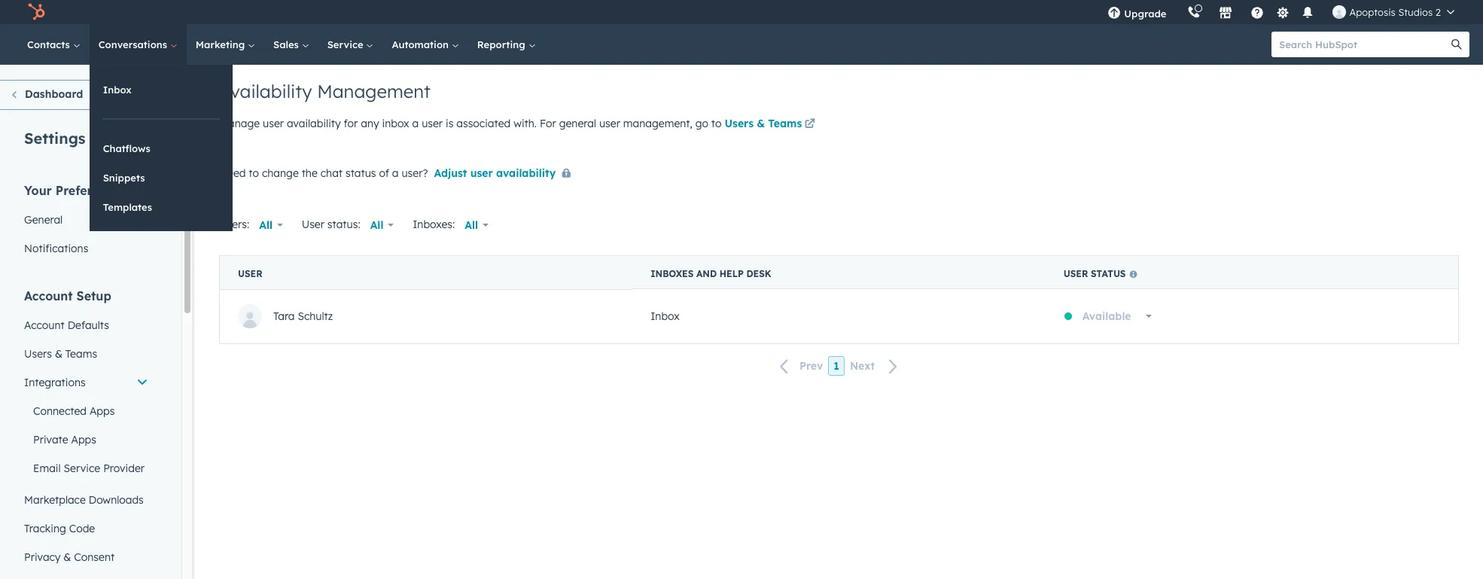 Task type: vqa. For each thing, say whether or not it's contained in the screenshot.
MM/DD/YYYY text field at left bottom
no



Task type: describe. For each thing, give the bounding box(es) containing it.
conversations menu
[[89, 65, 232, 231]]

all button for inboxes:
[[455, 210, 498, 240]]

chatflows
[[103, 142, 150, 154]]

status
[[346, 166, 376, 180]]

templates
[[103, 201, 152, 213]]

need
[[219, 166, 246, 180]]

conversations link
[[89, 24, 187, 65]]

users:
[[219, 217, 249, 231]]

all button for user status:
[[360, 210, 404, 240]]

0 horizontal spatial to
[[249, 166, 259, 180]]

apoptosis studios 2 button
[[1324, 0, 1464, 24]]

service inside account setup element
[[64, 462, 100, 475]]

& for setup
[[55, 347, 62, 361]]

apoptosis
[[1350, 6, 1396, 18]]

user inside button
[[470, 166, 493, 180]]

associated
[[457, 117, 511, 130]]

users & teams link for setup
[[15, 340, 157, 368]]

schultz
[[298, 309, 333, 323]]

settings
[[24, 129, 85, 148]]

apps for private apps
[[71, 433, 96, 447]]

your preferences
[[24, 183, 126, 198]]

your
[[24, 183, 52, 198]]

inboxes and help desk
[[651, 268, 772, 279]]

1 button
[[829, 356, 845, 376]]

snippets
[[103, 172, 145, 184]]

reporting
[[477, 38, 528, 50]]

reporting link
[[468, 24, 545, 65]]

templates link
[[89, 193, 232, 221]]

account setup element
[[15, 288, 157, 579]]

available
[[1083, 309, 1131, 323]]

users & teams for management
[[725, 117, 802, 130]]

hubspot image
[[27, 3, 45, 21]]

0 vertical spatial a
[[412, 117, 419, 130]]

inboxes
[[651, 268, 694, 279]]

privacy
[[24, 550, 61, 564]]

contacts link
[[18, 24, 89, 65]]

sales link
[[264, 24, 318, 65]]

help image
[[1251, 7, 1265, 20]]

notifications link
[[15, 234, 157, 263]]

Search HubSpot search field
[[1272, 32, 1456, 57]]

prev
[[800, 359, 823, 373]]

tracking code link
[[15, 514, 157, 543]]

1 vertical spatial a
[[392, 166, 399, 180]]

dashboard
[[25, 87, 83, 101]]

private apps link
[[15, 425, 157, 454]]

1 horizontal spatial inbox
[[651, 309, 680, 323]]

marketplace downloads
[[24, 493, 144, 507]]

downloads
[[89, 493, 144, 507]]

all button for users:
[[249, 210, 293, 240]]

tracking code
[[24, 522, 95, 535]]

marketing link
[[187, 24, 264, 65]]

account for account setup
[[24, 288, 73, 303]]

& for management
[[757, 117, 765, 130]]

connected apps link
[[15, 397, 157, 425]]

for
[[540, 117, 556, 130]]

user right general
[[599, 117, 620, 130]]

all for user status:
[[370, 218, 384, 232]]

notifications
[[24, 242, 88, 255]]

notifications button
[[1296, 0, 1321, 24]]

upgrade image
[[1108, 7, 1121, 20]]

tara schultz image
[[1333, 5, 1347, 19]]

help
[[720, 268, 744, 279]]

available button
[[1073, 301, 1162, 331]]

availability for manage
[[287, 117, 341, 130]]

hubspot link
[[18, 3, 56, 21]]

status
[[1091, 268, 1126, 279]]

consent
[[74, 550, 115, 564]]

settings image
[[1276, 6, 1290, 20]]

private
[[33, 433, 68, 447]]

marketplace downloads link
[[15, 486, 157, 514]]

availability
[[219, 80, 312, 102]]

email
[[33, 462, 61, 475]]

tara schultz
[[273, 309, 333, 323]]

privacy & consent
[[24, 550, 115, 564]]

marketplaces image
[[1219, 7, 1233, 20]]

connected apps
[[33, 404, 115, 418]]

user status:
[[302, 217, 360, 231]]

user for user status
[[1064, 268, 1088, 279]]

desk
[[747, 268, 772, 279]]

change
[[262, 166, 299, 180]]

calling icon button
[[1182, 2, 1207, 22]]

account defaults
[[24, 319, 109, 332]]

calling icon image
[[1188, 6, 1201, 20]]

1
[[834, 359, 840, 373]]

user down the availability
[[263, 117, 284, 130]]

general link
[[15, 206, 157, 234]]

marketing
[[196, 38, 248, 50]]

any
[[361, 117, 379, 130]]

users & teams for setup
[[24, 347, 97, 361]]

dashboard link
[[0, 80, 93, 110]]

private apps
[[33, 433, 96, 447]]

chat
[[321, 166, 343, 180]]



Task type: locate. For each thing, give the bounding box(es) containing it.
2 all button from the left
[[360, 210, 404, 240]]

all button left 'inboxes:'
[[360, 210, 404, 240]]

inbox link
[[89, 75, 232, 104]]

2
[[1436, 6, 1441, 18]]

0 vertical spatial inbox
[[103, 84, 132, 96]]

management
[[317, 80, 431, 102]]

1 vertical spatial service
[[64, 462, 100, 475]]

preferences
[[55, 183, 126, 198]]

your preferences element
[[15, 182, 157, 263]]

user left 'is' at top
[[422, 117, 443, 130]]

marketplace
[[24, 493, 86, 507]]

account
[[24, 288, 73, 303], [24, 319, 65, 332]]

manage user availability for any inbox a user is associated with. for general user management, go to
[[219, 117, 725, 130]]

setup
[[76, 288, 111, 303]]

link opens in a new window image
[[805, 116, 815, 134], [805, 119, 815, 130]]

users up integrations
[[24, 347, 52, 361]]

teams inside account setup element
[[65, 347, 97, 361]]

1 vertical spatial users & teams link
[[15, 340, 157, 368]]

1 link opens in a new window image from the top
[[805, 116, 815, 134]]

1 vertical spatial users
[[24, 347, 52, 361]]

1 user from the left
[[1064, 268, 1088, 279]]

1 horizontal spatial to
[[711, 117, 722, 130]]

&
[[757, 117, 765, 130], [55, 347, 62, 361], [63, 550, 71, 564]]

service down private apps link
[[64, 462, 100, 475]]

inbox down inboxes in the left of the page
[[651, 309, 680, 323]]

users & teams link
[[725, 116, 818, 134], [15, 340, 157, 368]]

1 vertical spatial account
[[24, 319, 65, 332]]

& right "go"
[[757, 117, 765, 130]]

0 horizontal spatial a
[[392, 166, 399, 180]]

2 user from the left
[[238, 268, 262, 280]]

0 vertical spatial teams
[[768, 117, 802, 130]]

0 vertical spatial users
[[725, 117, 754, 130]]

help button
[[1245, 0, 1271, 24]]

teams for setup
[[65, 347, 97, 361]]

integrations button
[[15, 368, 157, 397]]

0 vertical spatial apps
[[90, 404, 115, 418]]

provider
[[103, 462, 145, 475]]

0 vertical spatial availability
[[287, 117, 341, 130]]

0 vertical spatial &
[[757, 117, 765, 130]]

conversations
[[98, 38, 170, 50]]

1 horizontal spatial user
[[1064, 268, 1088, 279]]

1 horizontal spatial all
[[370, 218, 384, 232]]

1 horizontal spatial users & teams
[[725, 117, 802, 130]]

a right of
[[392, 166, 399, 180]]

1 vertical spatial to
[[249, 166, 259, 180]]

status:
[[327, 217, 360, 231]]

user left status
[[1064, 268, 1088, 279]]

0 horizontal spatial availability
[[287, 117, 341, 130]]

and
[[696, 268, 717, 279]]

1 horizontal spatial availability
[[496, 166, 556, 180]]

apps for connected apps
[[90, 404, 115, 418]]

automation
[[392, 38, 452, 50]]

is
[[446, 117, 454, 130]]

1 horizontal spatial users
[[725, 117, 754, 130]]

0 horizontal spatial users
[[24, 347, 52, 361]]

0 vertical spatial account
[[24, 288, 73, 303]]

prev button
[[771, 356, 829, 376]]

2 all from the left
[[370, 218, 384, 232]]

user?
[[402, 166, 428, 180]]

users
[[725, 117, 754, 130], [24, 347, 52, 361]]

availability inside adjust user availability button
[[496, 166, 556, 180]]

adjust user availability
[[434, 166, 556, 180]]

teams for management
[[768, 117, 802, 130]]

apps
[[90, 404, 115, 418], [71, 433, 96, 447]]

settings link
[[1274, 4, 1292, 20]]

0 horizontal spatial all button
[[249, 210, 293, 240]]

need to change the chat status of a user?
[[219, 166, 428, 180]]

snippets link
[[89, 163, 232, 192]]

0 horizontal spatial all
[[259, 218, 273, 232]]

connected
[[33, 404, 87, 418]]

0 horizontal spatial service
[[64, 462, 100, 475]]

3 all button from the left
[[455, 210, 498, 240]]

contacts
[[27, 38, 73, 50]]

the
[[302, 166, 318, 180]]

integrations
[[24, 376, 86, 389]]

user
[[302, 217, 325, 231]]

2 horizontal spatial all
[[465, 218, 478, 232]]

2 link opens in a new window image from the top
[[805, 119, 815, 130]]

general
[[559, 117, 596, 130]]

adjust user availability button
[[434, 164, 577, 184]]

0 horizontal spatial users & teams link
[[15, 340, 157, 368]]

users & teams link for management
[[725, 116, 818, 134]]

all button down adjust user availability
[[455, 210, 498, 240]]

availability down with.
[[496, 166, 556, 180]]

next button
[[845, 356, 907, 376]]

1 account from the top
[[24, 288, 73, 303]]

account for account defaults
[[24, 319, 65, 332]]

users right "go"
[[725, 117, 754, 130]]

0 horizontal spatial user
[[238, 268, 262, 280]]

1 vertical spatial availability
[[496, 166, 556, 180]]

1 horizontal spatial service
[[327, 38, 366, 50]]

apps down "connected apps" link
[[71, 433, 96, 447]]

apoptosis studios 2
[[1350, 6, 1441, 18]]

user
[[263, 117, 284, 130], [422, 117, 443, 130], [599, 117, 620, 130], [470, 166, 493, 180]]

upgrade
[[1125, 8, 1167, 20]]

0 vertical spatial to
[[711, 117, 722, 130]]

privacy & consent link
[[15, 543, 157, 572]]

users & teams link right "go"
[[725, 116, 818, 134]]

1 vertical spatial inbox
[[651, 309, 680, 323]]

all right status:
[[370, 218, 384, 232]]

& up integrations
[[55, 347, 62, 361]]

inbox inside conversations menu
[[103, 84, 132, 96]]

a
[[412, 117, 419, 130], [392, 166, 399, 180]]

0 vertical spatial users & teams link
[[725, 116, 818, 134]]

all for users:
[[259, 218, 273, 232]]

inbox
[[382, 117, 409, 130]]

search image
[[1452, 39, 1462, 50]]

service up availability management
[[327, 38, 366, 50]]

1 all button from the left
[[249, 210, 293, 240]]

users & teams link down defaults
[[15, 340, 157, 368]]

0 vertical spatial service
[[327, 38, 366, 50]]

3 all from the left
[[465, 218, 478, 232]]

user status
[[1064, 268, 1126, 279]]

go
[[696, 117, 709, 130]]

availability down availability management
[[287, 117, 341, 130]]

& right privacy
[[63, 550, 71, 564]]

chatflows link
[[89, 134, 232, 163]]

1 vertical spatial apps
[[71, 433, 96, 447]]

manage
[[219, 117, 260, 130]]

user for user
[[238, 268, 262, 280]]

1 vertical spatial users & teams
[[24, 347, 97, 361]]

users for account setup
[[24, 347, 52, 361]]

automation link
[[383, 24, 468, 65]]

1 horizontal spatial a
[[412, 117, 419, 130]]

to right "go"
[[711, 117, 722, 130]]

availability for adjust
[[496, 166, 556, 180]]

users & teams right "go"
[[725, 117, 802, 130]]

availability
[[287, 117, 341, 130], [496, 166, 556, 180]]

users & teams inside account setup element
[[24, 347, 97, 361]]

all button left user
[[249, 210, 293, 240]]

sales
[[273, 38, 302, 50]]

2 account from the top
[[24, 319, 65, 332]]

user
[[1064, 268, 1088, 279], [238, 268, 262, 280]]

all for inboxes:
[[465, 218, 478, 232]]

inboxes:
[[413, 217, 455, 231]]

0 horizontal spatial inbox
[[103, 84, 132, 96]]

account down account setup
[[24, 319, 65, 332]]

1 horizontal spatial all button
[[360, 210, 404, 240]]

users & teams up integrations
[[24, 347, 97, 361]]

1 all from the left
[[259, 218, 273, 232]]

search button
[[1444, 32, 1470, 57]]

users inside account setup element
[[24, 347, 52, 361]]

2 horizontal spatial all button
[[455, 210, 498, 240]]

a right the inbox
[[412, 117, 419, 130]]

of
[[379, 166, 389, 180]]

adjust
[[434, 166, 467, 180]]

user right "adjust"
[[470, 166, 493, 180]]

defaults
[[68, 319, 109, 332]]

0 horizontal spatial users & teams
[[24, 347, 97, 361]]

email service provider
[[33, 462, 145, 475]]

users for availability management
[[725, 117, 754, 130]]

pagination navigation
[[219, 356, 1459, 376]]

0 vertical spatial users & teams
[[725, 117, 802, 130]]

2 vertical spatial &
[[63, 550, 71, 564]]

0 horizontal spatial teams
[[65, 347, 97, 361]]

account up account defaults
[[24, 288, 73, 303]]

inbox down conversations
[[103, 84, 132, 96]]

user down users: on the left top of page
[[238, 268, 262, 280]]

1 horizontal spatial users & teams link
[[725, 116, 818, 134]]

1 horizontal spatial &
[[63, 550, 71, 564]]

notifications image
[[1302, 7, 1315, 20]]

menu
[[1097, 0, 1465, 24]]

service link
[[318, 24, 383, 65]]

1 vertical spatial teams
[[65, 347, 97, 361]]

account defaults link
[[15, 311, 157, 340]]

menu containing apoptosis studios 2
[[1097, 0, 1465, 24]]

all right users: on the left top of page
[[259, 218, 273, 232]]

for
[[344, 117, 358, 130]]

1 horizontal spatial teams
[[768, 117, 802, 130]]

2 horizontal spatial &
[[757, 117, 765, 130]]

studios
[[1399, 6, 1433, 18]]

all
[[259, 218, 273, 232], [370, 218, 384, 232], [465, 218, 478, 232]]

availability management
[[219, 80, 431, 102]]

apps down integrations button
[[90, 404, 115, 418]]

marketplaces button
[[1210, 0, 1242, 24]]

account setup
[[24, 288, 111, 303]]

all right 'inboxes:'
[[465, 218, 478, 232]]

0 horizontal spatial &
[[55, 347, 62, 361]]

general
[[24, 213, 63, 227]]

1 vertical spatial &
[[55, 347, 62, 361]]

to right need
[[249, 166, 259, 180]]



